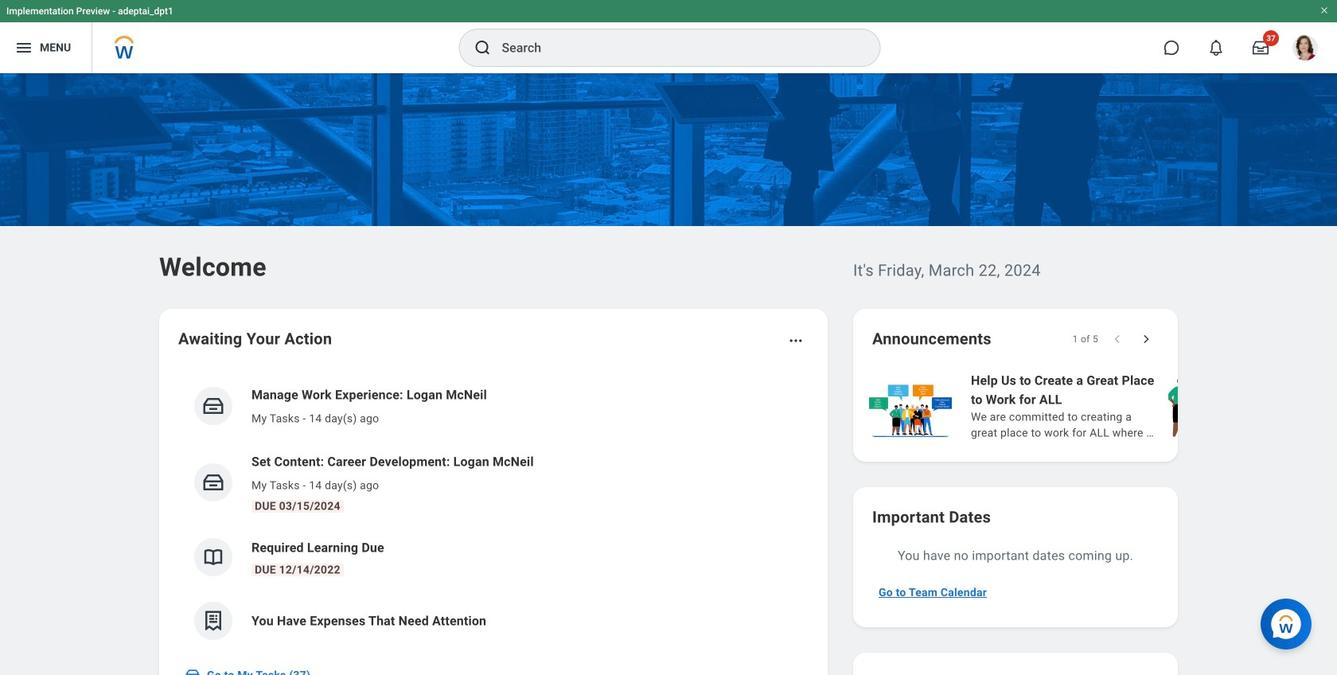 Task type: vqa. For each thing, say whether or not it's contained in the screenshot.
Support related to South
no



Task type: describe. For each thing, give the bounding box(es) containing it.
1 horizontal spatial list
[[866, 369, 1337, 443]]

Search Workday  search field
[[502, 30, 847, 65]]

inbox large image
[[1253, 40, 1269, 56]]

justify image
[[14, 38, 33, 57]]

dashboard expenses image
[[201, 609, 225, 633]]

1 horizontal spatial inbox image
[[201, 394, 225, 418]]

0 horizontal spatial inbox image
[[185, 667, 201, 675]]



Task type: locate. For each thing, give the bounding box(es) containing it.
0 horizontal spatial list
[[178, 373, 809, 653]]

inbox image
[[201, 394, 225, 418], [185, 667, 201, 675]]

close environment banner image
[[1320, 6, 1329, 15]]

1 vertical spatial inbox image
[[185, 667, 201, 675]]

notifications large image
[[1208, 40, 1224, 56]]

related actions image
[[788, 333, 804, 349]]

0 vertical spatial inbox image
[[201, 394, 225, 418]]

profile logan mcneil image
[[1293, 35, 1318, 64]]

status
[[1073, 333, 1099, 345]]

chevron left small image
[[1110, 331, 1126, 347]]

search image
[[473, 38, 492, 57]]

book open image
[[201, 545, 225, 569]]

inbox image
[[201, 470, 225, 494]]

list
[[866, 369, 1337, 443], [178, 373, 809, 653]]

banner
[[0, 0, 1337, 73]]

chevron right small image
[[1138, 331, 1154, 347]]

main content
[[0, 73, 1337, 675]]



